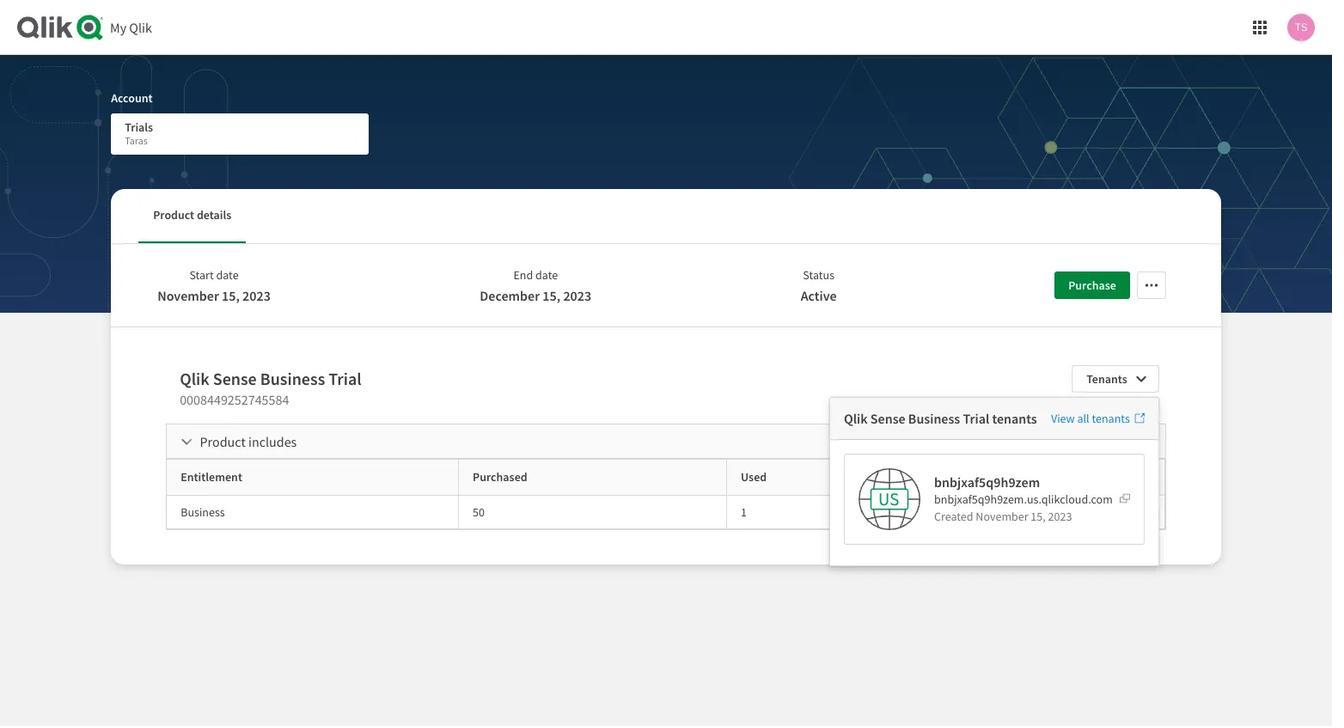 Task type: locate. For each thing, give the bounding box(es) containing it.
0 horizontal spatial 2023
[[242, 287, 271, 304]]

15, down end date
[[543, 287, 560, 304]]

1 horizontal spatial november
[[976, 509, 1028, 524]]

1 horizontal spatial business
[[260, 368, 325, 389]]

qlik inside the qlik sense business trial 0008449252745584
[[180, 368, 209, 389]]

1 vertical spatial qlik
[[180, 368, 209, 389]]

1 vertical spatial business
[[908, 410, 960, 427]]

november down start
[[157, 287, 219, 304]]

2 date from the left
[[535, 267, 558, 283]]

start
[[189, 267, 214, 283]]

november 15, 2023
[[157, 287, 271, 304]]

includes
[[248, 433, 297, 450]]

1 horizontal spatial trial
[[963, 410, 989, 427]]

2023 for december 15, 2023
[[563, 287, 591, 304]]

2 horizontal spatial 15,
[[1031, 509, 1046, 524]]

1 vertical spatial trial
[[963, 410, 989, 427]]

15, down bnbjxaf5q9h9zem.us.qlikcloud.com
[[1031, 509, 1046, 524]]

product inside button
[[153, 207, 194, 223]]

date for november
[[216, 267, 239, 283]]

my qlik
[[110, 19, 152, 36]]

2 vertical spatial business
[[181, 504, 225, 519]]

date
[[216, 267, 239, 283], [535, 267, 558, 283]]

business
[[260, 368, 325, 389], [908, 410, 960, 427], [181, 504, 225, 519]]

product inside dropdown button
[[200, 433, 246, 450]]

2 horizontal spatial 2023
[[1048, 509, 1072, 524]]

0008449252745584
[[180, 391, 289, 408]]

15, for december
[[543, 287, 560, 304]]

november
[[157, 287, 219, 304], [976, 509, 1028, 524]]

product up the entitlement
[[200, 433, 246, 450]]

product includes button
[[167, 425, 1165, 459]]

product includes
[[200, 433, 297, 450]]

1 horizontal spatial qlik
[[180, 368, 209, 389]]

tenants left the view
[[992, 410, 1037, 427]]

0 horizontal spatial product
[[153, 207, 194, 223]]

date for december
[[535, 267, 558, 283]]

1 vertical spatial product
[[200, 433, 246, 450]]

0 horizontal spatial trial
[[328, 368, 362, 389]]

1 horizontal spatial sense
[[870, 410, 905, 427]]

copy image
[[1120, 493, 1130, 503]]

sense
[[213, 368, 257, 389], [870, 410, 905, 427]]

1 date from the left
[[216, 267, 239, 283]]

0 horizontal spatial november
[[157, 287, 219, 304]]

date up december 15, 2023
[[535, 267, 558, 283]]

november down bnbjxaf5q9h9zem.us.qlikcloud.com
[[976, 509, 1028, 524]]

business for qlik sense business trial tenants
[[908, 410, 960, 427]]

capabilities element
[[167, 460, 1165, 529]]

1 vertical spatial sense
[[870, 410, 905, 427]]

product
[[153, 207, 194, 223], [200, 433, 246, 450]]

date up november 15, 2023
[[216, 267, 239, 283]]

business inside capabilities element
[[181, 504, 225, 519]]

all
[[1077, 411, 1089, 426]]

15, for november
[[222, 287, 240, 304]]

trial
[[328, 368, 362, 389], [963, 410, 989, 427]]

2 horizontal spatial business
[[908, 410, 960, 427]]

1 horizontal spatial 15,
[[543, 287, 560, 304]]

business up 0008449252745584
[[260, 368, 325, 389]]

1 horizontal spatial 2023
[[563, 287, 591, 304]]

2023
[[242, 287, 271, 304], [563, 287, 591, 304], [1048, 509, 1072, 524]]

created
[[934, 509, 973, 524]]

0 horizontal spatial date
[[216, 267, 239, 283]]

status
[[803, 267, 834, 283]]

1 horizontal spatial product
[[200, 433, 246, 450]]

trial inside the qlik sense business trial 0008449252745584
[[328, 368, 362, 389]]

15,
[[222, 287, 240, 304], [543, 287, 560, 304], [1031, 509, 1046, 524]]

taras
[[125, 134, 148, 147]]

start date
[[189, 267, 239, 283]]

tenants
[[992, 410, 1037, 427], [1092, 411, 1130, 426]]

purchase link
[[1055, 272, 1130, 299]]

product includes region
[[167, 459, 1165, 530]]

2 horizontal spatial qlik
[[844, 410, 868, 427]]

0 vertical spatial product
[[153, 207, 194, 223]]

business inside the qlik sense business trial 0008449252745584
[[260, 368, 325, 389]]

0 vertical spatial sense
[[213, 368, 257, 389]]

2 vertical spatial qlik
[[844, 410, 868, 427]]

0 vertical spatial business
[[260, 368, 325, 389]]

0 horizontal spatial sense
[[213, 368, 257, 389]]

business down the entitlement
[[181, 504, 225, 519]]

0 vertical spatial trial
[[328, 368, 362, 389]]

sense for qlik sense business trial 0008449252745584
[[213, 368, 257, 389]]

purchase
[[1068, 278, 1116, 293]]

business up remaining
[[908, 410, 960, 427]]

0 horizontal spatial 15,
[[222, 287, 240, 304]]

sense inside the qlik sense business trial 0008449252745584
[[213, 368, 257, 389]]

0 horizontal spatial business
[[181, 504, 225, 519]]

tenants right all
[[1092, 411, 1130, 426]]

1 horizontal spatial date
[[535, 267, 558, 283]]

product details
[[153, 207, 231, 223]]

qlik
[[129, 19, 152, 36], [180, 368, 209, 389], [844, 410, 868, 427]]

50
[[473, 504, 485, 519]]

0 horizontal spatial qlik
[[129, 19, 152, 36]]

product left details on the left of page
[[153, 207, 194, 223]]

15, down "start date"
[[222, 287, 240, 304]]

product for taras
[[153, 207, 194, 223]]

bnbjxaf5q9h9zem
[[934, 474, 1040, 491]]

bnbjxaf5q9h9zem.us.qlikcloud.com
[[934, 492, 1113, 507]]

remaining
[[908, 469, 963, 485]]



Task type: vqa. For each thing, say whether or not it's contained in the screenshot.


Task type: describe. For each thing, give the bounding box(es) containing it.
end
[[513, 267, 533, 283]]

created november 15, 2023
[[934, 509, 1072, 524]]

active
[[801, 287, 837, 304]]

entitlement
[[181, 469, 242, 485]]

used
[[741, 469, 767, 485]]

1
[[741, 504, 747, 519]]

my
[[110, 19, 126, 36]]

0 vertical spatial qlik
[[129, 19, 152, 36]]

december
[[480, 287, 540, 304]]

view all tenants
[[1051, 411, 1130, 426]]

view all tenants link
[[1051, 411, 1144, 426]]

sense for qlik sense business trial tenants
[[870, 410, 905, 427]]

product for sense
[[200, 433, 246, 450]]

tenants
[[1086, 371, 1127, 387]]

0 vertical spatial november
[[157, 287, 219, 304]]

purchased
[[473, 469, 527, 485]]

trials taras
[[125, 119, 153, 147]]

1 horizontal spatial tenants
[[1092, 411, 1130, 426]]

details
[[197, 207, 231, 223]]

business for qlik sense business trial 0008449252745584
[[260, 368, 325, 389]]

trials
[[125, 119, 153, 135]]

2023 for november 15, 2023
[[242, 287, 271, 304]]

tenants button
[[1072, 365, 1159, 393]]

49
[[908, 504, 920, 519]]

qlik sense business trial tenants
[[844, 410, 1037, 427]]

0 horizontal spatial tenants
[[992, 410, 1037, 427]]

qlik sense business trial 0008449252745584
[[180, 368, 362, 408]]

trial for qlik sense business trial 0008449252745584
[[328, 368, 362, 389]]

product details button
[[139, 189, 246, 243]]

1 vertical spatial november
[[976, 509, 1028, 524]]

december 15, 2023
[[480, 287, 591, 304]]

qlik for qlik sense business trial tenants
[[844, 410, 868, 427]]

end date
[[513, 267, 558, 283]]

trial for qlik sense business trial tenants
[[963, 410, 989, 427]]

view
[[1051, 411, 1075, 426]]

qlik for qlik sense business trial 0008449252745584
[[180, 368, 209, 389]]



